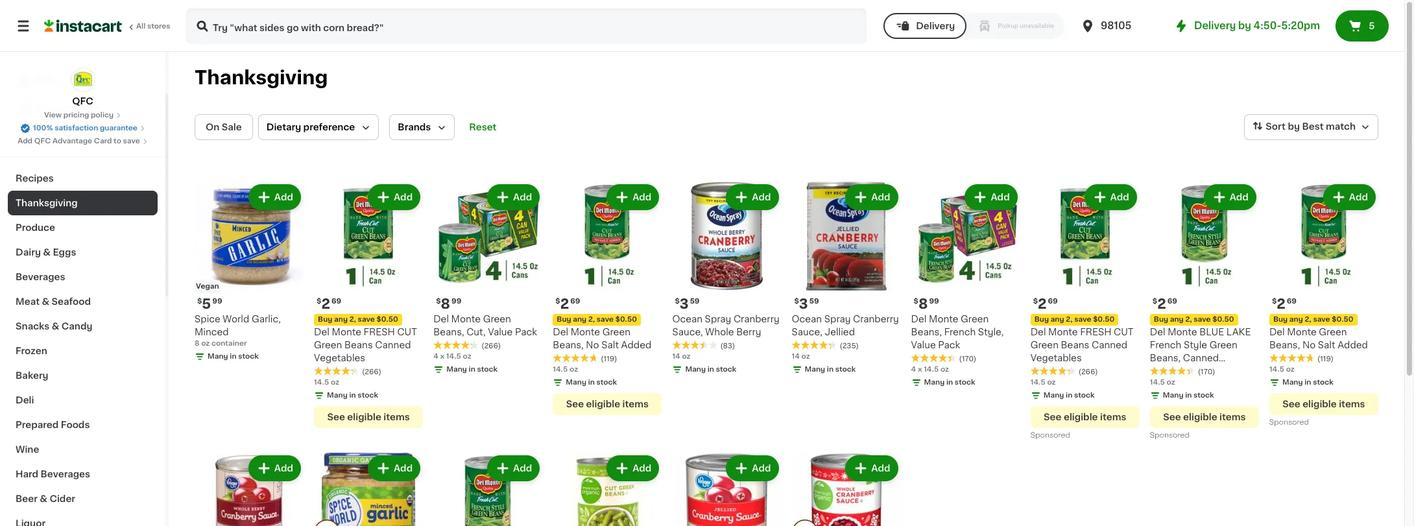 Task type: locate. For each thing, give the bounding box(es) containing it.
(170) for 8
[[959, 356, 977, 363]]

0 horizontal spatial 4 x 14.5 oz
[[434, 353, 472, 360]]

99 up "del monte green beans, french style, value pack"
[[930, 298, 939, 305]]

8 $ from the left
[[675, 298, 680, 305]]

2 horizontal spatial (266)
[[1079, 369, 1098, 376]]

Best match Sort by field
[[1245, 114, 1379, 140]]

0 horizontal spatial value
[[488, 328, 513, 337]]

99 for del monte green beans, french style, value pack
[[930, 298, 939, 305]]

on sale
[[206, 123, 242, 132]]

3 69 from the left
[[1168, 298, 1178, 305]]

$ 3 59 up the ocean spray cranberry sauce, whole berry
[[675, 297, 700, 311]]

2 added from the left
[[1338, 341, 1368, 350]]

cut
[[397, 328, 417, 337], [1114, 328, 1134, 337]]

14.5
[[446, 353, 461, 360], [553, 366, 568, 373], [924, 366, 939, 373], [1270, 366, 1285, 373], [314, 379, 329, 386], [1150, 379, 1165, 386], [1031, 379, 1046, 386]]

1 horizontal spatial no
[[1303, 341, 1316, 350]]

green inside the del monte blue lake french style green beans, canned vegetables
[[1210, 341, 1238, 350]]

4 $ from the left
[[795, 298, 799, 305]]

meat & seafood
[[16, 297, 91, 306]]

dairy
[[16, 248, 41, 257]]

$ 8 99 for del monte green beans, cut, value pack
[[436, 297, 462, 311]]

1 2 from the left
[[321, 297, 330, 311]]

ocean inside the ocean spray cranberry sauce, whole berry
[[673, 315, 703, 324]]

0 vertical spatial pack
[[515, 328, 537, 337]]

1 horizontal spatial 4
[[911, 366, 916, 373]]

14 oz down the ocean spray cranberry sauce, jellied
[[792, 353, 810, 360]]

(170) for buy any 2, save $0.50
[[1198, 369, 1216, 376]]

0 horizontal spatial 59
[[690, 298, 700, 305]]

buy any 2, save $0.50 for sponsored badge image for del monte blue lake french style green beans, canned vegetables
[[1154, 316, 1235, 323]]

blue
[[1200, 328, 1225, 337]]

2 $ from the left
[[317, 298, 321, 305]]

0 horizontal spatial qfc
[[34, 138, 51, 145]]

59 up the ocean spray cranberry sauce, whole berry
[[690, 298, 700, 305]]

0 horizontal spatial (170)
[[959, 356, 977, 363]]

(170)
[[959, 356, 977, 363], [1198, 369, 1216, 376]]

2 99 from the left
[[930, 298, 939, 305]]

prepared
[[16, 420, 59, 430]]

4 x 14.5 oz down 'cut,'
[[434, 353, 472, 360]]

4 down del monte green beans, cut, value pack on the bottom of page
[[434, 353, 439, 360]]

1 horizontal spatial 14
[[792, 353, 800, 360]]

thanksgiving
[[195, 68, 328, 87], [16, 199, 78, 208]]

0 horizontal spatial (119)
[[601, 356, 617, 363]]

thanksgiving up produce
[[16, 199, 78, 208]]

1 cut from the left
[[397, 328, 417, 337]]

vegetables
[[314, 354, 365, 363], [1031, 354, 1082, 363], [1150, 367, 1202, 376]]

lists link
[[8, 119, 158, 145]]

1 horizontal spatial $ 3 59
[[795, 297, 819, 311]]

1 fresh from the left
[[364, 328, 395, 337]]

14 for ocean spray cranberry sauce, jellied
[[792, 353, 800, 360]]

14 oz
[[792, 353, 810, 360], [673, 353, 691, 360]]

4 x 14.5 oz for del monte green beans, cut, value pack
[[434, 353, 472, 360]]

2 cut from the left
[[1114, 328, 1134, 337]]

2 $ 2 69 from the left
[[556, 297, 580, 311]]

buy it again
[[36, 102, 91, 111]]

10 $ from the left
[[1272, 298, 1277, 305]]

by inside field
[[1288, 122, 1300, 131]]

14
[[792, 353, 800, 360], [673, 353, 681, 360]]

1 vertical spatial 5
[[202, 297, 211, 311]]

0 vertical spatial 4
[[434, 353, 439, 360]]

french inside "del monte green beans, french style, value pack"
[[945, 328, 976, 337]]

8 down 'minced'
[[195, 340, 200, 347]]

3 up the ocean spray cranberry sauce, whole berry
[[680, 297, 689, 311]]

snacks
[[16, 322, 50, 331]]

0 vertical spatial french
[[945, 328, 976, 337]]

many in stock
[[208, 353, 259, 360], [805, 366, 856, 373], [447, 366, 498, 373], [685, 366, 737, 373], [566, 379, 617, 386], [924, 379, 976, 386], [1283, 379, 1334, 386], [327, 392, 378, 399], [1163, 392, 1215, 399], [1044, 392, 1095, 399]]

by left '4:50-'
[[1239, 21, 1252, 30]]

4 2 from the left
[[1038, 297, 1047, 311]]

0 horizontal spatial delivery
[[916, 21, 955, 30]]

spray up jellied
[[825, 315, 851, 324]]

1 horizontal spatial ocean
[[792, 315, 822, 324]]

1 $ 8 99 from the left
[[914, 297, 939, 311]]

4 x 14.5 oz down "del monte green beans, french style, value pack"
[[911, 366, 949, 373]]

2
[[321, 297, 330, 311], [560, 297, 569, 311], [1158, 297, 1167, 311], [1038, 297, 1047, 311], [1277, 297, 1286, 311]]

1 14 from the left
[[792, 353, 800, 360]]

ocean inside the ocean spray cranberry sauce, jellied
[[792, 315, 822, 324]]

1 horizontal spatial beans
[[1061, 341, 1090, 350]]

on sale button
[[195, 114, 253, 140]]

1 69 from the left
[[332, 298, 341, 305]]

98105 button
[[1080, 8, 1158, 44]]

value
[[488, 328, 513, 337], [911, 341, 936, 350]]

1 horizontal spatial cranberry
[[853, 315, 899, 324]]

cranberry up berry
[[734, 315, 780, 324]]

qfc up view pricing policy link
[[72, 97, 93, 106]]

1 horizontal spatial x
[[918, 366, 922, 373]]

2 14 from the left
[[673, 353, 681, 360]]

sauce, left jellied
[[792, 328, 823, 337]]

reset button
[[465, 114, 501, 140]]

del monte green beans, no salt added
[[553, 328, 652, 350], [1270, 328, 1368, 350]]

5 any from the left
[[1290, 316, 1304, 323]]

5 $ 2 69 from the left
[[1272, 297, 1297, 311]]

0 horizontal spatial 8
[[195, 340, 200, 347]]

stores
[[147, 23, 170, 30]]

1 spray from the left
[[825, 315, 851, 324]]

vegetables inside the del monte blue lake french style green beans, canned vegetables
[[1150, 367, 1202, 376]]

0 horizontal spatial (266)
[[362, 369, 382, 376]]

thanksgiving up dietary
[[195, 68, 328, 87]]

1 horizontal spatial sauce,
[[792, 328, 823, 337]]

1 del monte fresh cut green beans canned vegetables from the left
[[314, 328, 417, 363]]

1 vertical spatial french
[[1150, 341, 1182, 350]]

99 for del monte green beans, cut, value pack
[[452, 298, 462, 305]]

1 $ from the left
[[197, 298, 202, 305]]

0 horizontal spatial 14
[[673, 353, 681, 360]]

1 horizontal spatial fresh
[[1080, 328, 1112, 337]]

0 vertical spatial x
[[440, 353, 445, 360]]

0 horizontal spatial sponsored badge image
[[1031, 432, 1070, 439]]

1 horizontal spatial thanksgiving
[[195, 68, 328, 87]]

2 for sponsored badge image for del monte blue lake french style green beans, canned vegetables
[[1158, 297, 1167, 311]]

2 3 from the left
[[680, 297, 689, 311]]

1 horizontal spatial salt
[[1318, 341, 1336, 350]]

cranberry for jellied
[[853, 315, 899, 324]]

thanksgiving inside "thanksgiving" link
[[16, 199, 78, 208]]

0 horizontal spatial fresh
[[364, 328, 395, 337]]

1 sauce, from the left
[[792, 328, 823, 337]]

spray for jellied
[[825, 315, 851, 324]]

0 horizontal spatial by
[[1239, 21, 1252, 30]]

cranberry inside the ocean spray cranberry sauce, jellied
[[853, 315, 899, 324]]

monte inside del monte green beans, cut, value pack
[[451, 315, 481, 324]]

sauce, inside the ocean spray cranberry sauce, whole berry
[[673, 328, 703, 337]]

0 horizontal spatial ocean
[[673, 315, 703, 324]]

1 $ 3 59 from the left
[[795, 297, 819, 311]]

item badge image
[[314, 520, 340, 526]]

1 horizontal spatial (266)
[[482, 343, 501, 350]]

reset
[[469, 123, 497, 132]]

1 horizontal spatial 99
[[452, 298, 462, 305]]

0 horizontal spatial thanksgiving
[[16, 199, 78, 208]]

0 horizontal spatial added
[[621, 341, 652, 350]]

x
[[440, 353, 445, 360], [918, 366, 922, 373]]

1 2, from the left
[[350, 316, 356, 323]]

& for dairy
[[43, 248, 51, 257]]

3 up the ocean spray cranberry sauce, jellied
[[799, 297, 808, 311]]

99 down vegan
[[212, 298, 222, 305]]

buy any 2, save $0.50
[[318, 316, 398, 323], [557, 316, 637, 323], [1154, 316, 1235, 323], [1035, 316, 1115, 323], [1274, 316, 1354, 323]]

dietary
[[267, 123, 301, 132]]

0 horizontal spatial $ 8 99
[[436, 297, 462, 311]]

oz inside spice world garlic, minced 8 oz container
[[201, 340, 210, 347]]

2 $ 8 99 from the left
[[436, 297, 462, 311]]

french left style,
[[945, 328, 976, 337]]

& left candy
[[52, 322, 59, 331]]

save
[[123, 138, 140, 145], [358, 316, 375, 323], [597, 316, 614, 323], [1194, 316, 1211, 323], [1075, 316, 1092, 323], [1314, 316, 1331, 323]]

2 salt from the left
[[1318, 341, 1336, 350]]

beans, inside the del monte blue lake french style green beans, canned vegetables
[[1150, 354, 1181, 363]]

$0.50 for sponsored badge image associated with del monte green beans, no salt added
[[1332, 316, 1354, 323]]

green inside del monte green beans, cut, value pack
[[483, 315, 511, 324]]

pack inside "del monte green beans, french style, value pack"
[[938, 341, 961, 350]]

(170) down "del monte green beans, french style, value pack"
[[959, 356, 977, 363]]

2 horizontal spatial 99
[[930, 298, 939, 305]]

french inside the del monte blue lake french style green beans, canned vegetables
[[1150, 341, 1182, 350]]

minced
[[195, 328, 229, 337]]

value inside "del monte green beans, french style, value pack"
[[911, 341, 936, 350]]

preference
[[303, 123, 355, 132]]

1 vertical spatial x
[[918, 366, 922, 373]]

x down "del monte green beans, french style, value pack"
[[918, 366, 922, 373]]

4 for del monte green beans, french style, value pack
[[911, 366, 916, 373]]

0 horizontal spatial beans
[[345, 341, 373, 350]]

del
[[911, 315, 927, 324], [434, 315, 449, 324], [314, 328, 330, 337], [553, 328, 569, 337], [1150, 328, 1166, 337], [1031, 328, 1046, 337], [1270, 328, 1285, 337]]

0 horizontal spatial salt
[[602, 341, 619, 350]]

1 ocean from the left
[[792, 315, 822, 324]]

del monte blue lake french style green beans, canned vegetables
[[1150, 328, 1251, 376]]

produce link
[[8, 215, 158, 240]]

0 vertical spatial thanksgiving
[[195, 68, 328, 87]]

1 horizontal spatial pack
[[938, 341, 961, 350]]

1 horizontal spatial 5
[[1369, 21, 1375, 30]]

$ 8 99 up "del monte green beans, french style, value pack"
[[914, 297, 939, 311]]

any
[[334, 316, 348, 323], [573, 316, 587, 323], [1170, 316, 1184, 323], [1051, 316, 1065, 323], [1290, 316, 1304, 323]]

1 horizontal spatial cut
[[1114, 328, 1134, 337]]

3 for ocean spray cranberry sauce, jellied
[[799, 297, 808, 311]]

in
[[230, 353, 237, 360], [827, 366, 834, 373], [469, 366, 476, 373], [708, 366, 714, 373], [588, 379, 595, 386], [947, 379, 953, 386], [1305, 379, 1312, 386], [349, 392, 356, 399], [1186, 392, 1192, 399], [1066, 392, 1073, 399]]

frozen link
[[8, 339, 158, 363]]

2 beans from the left
[[1061, 341, 1090, 350]]

2 59 from the left
[[690, 298, 700, 305]]

3 $0.50 from the left
[[1213, 316, 1235, 323]]

add
[[18, 138, 33, 145], [274, 193, 293, 202], [394, 193, 413, 202], [513, 193, 532, 202], [633, 193, 652, 202], [752, 193, 771, 202], [872, 193, 891, 202], [991, 193, 1010, 202], [1111, 193, 1130, 202], [1230, 193, 1249, 202], [1350, 193, 1369, 202], [274, 464, 293, 473], [394, 464, 413, 473], [513, 464, 532, 473], [633, 464, 652, 473], [752, 464, 771, 473], [872, 464, 891, 473]]

by right sort
[[1288, 122, 1300, 131]]

4 buy any 2, save $0.50 from the left
[[1035, 316, 1115, 323]]

sauce,
[[792, 328, 823, 337], [673, 328, 703, 337]]

★★★★★
[[792, 341, 837, 350], [792, 341, 837, 350], [434, 341, 479, 350], [434, 341, 479, 350], [673, 341, 718, 350], [673, 341, 718, 350], [553, 354, 598, 363], [553, 354, 598, 363], [911, 354, 957, 363], [911, 354, 957, 363], [1270, 354, 1315, 363], [1270, 354, 1315, 363], [314, 367, 360, 376], [314, 367, 360, 376], [1150, 367, 1196, 376], [1150, 367, 1196, 376], [1031, 367, 1076, 376], [1031, 367, 1076, 376]]

vegan
[[196, 283, 219, 290]]

cranberry up (235)
[[853, 315, 899, 324]]

0 horizontal spatial vegetables
[[314, 354, 365, 363]]

0 horizontal spatial pack
[[515, 328, 537, 337]]

1 horizontal spatial spray
[[825, 315, 851, 324]]

qfc down lists
[[34, 138, 51, 145]]

many
[[208, 353, 228, 360], [805, 366, 826, 373], [447, 366, 467, 373], [685, 366, 706, 373], [566, 379, 587, 386], [924, 379, 945, 386], [1283, 379, 1303, 386], [327, 392, 348, 399], [1163, 392, 1184, 399], [1044, 392, 1064, 399]]

1 vertical spatial thanksgiving
[[16, 199, 78, 208]]

1 horizontal spatial (119)
[[1318, 356, 1334, 363]]

1 vertical spatial 4
[[911, 366, 916, 373]]

6 $ from the left
[[1153, 298, 1158, 305]]

see for sponsored badge image associated with del monte green beans, no salt added
[[1283, 400, 1301, 409]]

1 horizontal spatial 3
[[799, 297, 808, 311]]

shop
[[36, 76, 61, 85]]

3 $ from the left
[[556, 298, 560, 305]]

$ 8 99 for del monte green beans, french style, value pack
[[914, 297, 939, 311]]

2 $ 3 59 from the left
[[675, 297, 700, 311]]

buy inside buy it again link
[[36, 102, 55, 111]]

1 horizontal spatial value
[[911, 341, 936, 350]]

del inside "del monte green beans, french style, value pack"
[[911, 315, 927, 324]]

8
[[919, 297, 928, 311], [441, 297, 450, 311], [195, 340, 200, 347]]

2 ocean from the left
[[673, 315, 703, 324]]

buy any 2, save $0.50 for sponsored badge image related to del monte fresh cut green beans canned vegetables
[[1035, 316, 1115, 323]]

2 14 oz from the left
[[673, 353, 691, 360]]

seafood
[[52, 297, 91, 306]]

$ 8 99 up del monte green beans, cut, value pack on the bottom of page
[[436, 297, 462, 311]]

del inside del monte green beans, cut, value pack
[[434, 315, 449, 324]]

& for snacks
[[52, 322, 59, 331]]

2 2, from the left
[[588, 316, 595, 323]]

None search field
[[186, 8, 867, 44]]

sauce, for ocean spray cranberry sauce, jellied
[[792, 328, 823, 337]]

0 vertical spatial (170)
[[959, 356, 977, 363]]

1 horizontal spatial del monte fresh cut green beans canned vegetables
[[1031, 328, 1134, 363]]

99
[[212, 298, 222, 305], [930, 298, 939, 305], [452, 298, 462, 305]]

2 cranberry from the left
[[734, 315, 780, 324]]

99 up del monte green beans, cut, value pack on the bottom of page
[[452, 298, 462, 305]]

recipes link
[[8, 166, 158, 191]]

$ 3 59 up the ocean spray cranberry sauce, jellied
[[795, 297, 819, 311]]

instacart logo image
[[44, 18, 122, 34]]

5 $0.50 from the left
[[1332, 316, 1354, 323]]

7 $ from the left
[[436, 298, 441, 305]]

sponsored badge image for del monte blue lake french style green beans, canned vegetables
[[1150, 432, 1190, 439]]

14.5 oz for sponsored badge image related to del monte fresh cut green beans canned vegetables
[[1031, 379, 1056, 386]]

spray inside the ocean spray cranberry sauce, whole berry
[[705, 315, 732, 324]]

0 horizontal spatial no
[[586, 341, 599, 350]]

1 horizontal spatial added
[[1338, 341, 1368, 350]]

$ 3 59 for ocean spray cranberry sauce, jellied
[[795, 297, 819, 311]]

view
[[44, 112, 62, 119]]

lake
[[1227, 328, 1251, 337]]

0 horizontal spatial french
[[945, 328, 976, 337]]

sauce, left whole
[[673, 328, 703, 337]]

french left style
[[1150, 341, 1182, 350]]

14 oz down the ocean spray cranberry sauce, whole berry
[[673, 353, 691, 360]]

sauce, inside the ocean spray cranberry sauce, jellied
[[792, 328, 823, 337]]

1 horizontal spatial 14 oz
[[792, 353, 810, 360]]

0 horizontal spatial $ 3 59
[[675, 297, 700, 311]]

french for buy any 2, save $0.50
[[1150, 341, 1182, 350]]

cranberry inside the ocean spray cranberry sauce, whole berry
[[734, 315, 780, 324]]

& right meat
[[42, 297, 49, 306]]

1 horizontal spatial $ 8 99
[[914, 297, 939, 311]]

0 vertical spatial by
[[1239, 21, 1252, 30]]

1 horizontal spatial qfc
[[72, 97, 93, 106]]

& right beer
[[40, 494, 47, 504]]

see eligible items for sponsored badge image related to del monte fresh cut green beans canned vegetables
[[1044, 413, 1127, 422]]

1 14 oz from the left
[[792, 353, 810, 360]]

hard
[[16, 470, 38, 479]]

del monte green beans, french style, value pack
[[911, 315, 1004, 350]]

see eligible items button for sponsored badge image for del monte blue lake french style green beans, canned vegetables
[[1150, 406, 1259, 428]]

1 vertical spatial value
[[911, 341, 936, 350]]

1 any from the left
[[334, 316, 348, 323]]

5 buy any 2, save $0.50 from the left
[[1274, 316, 1354, 323]]

sponsored badge image
[[1270, 419, 1309, 426], [1150, 432, 1190, 439], [1031, 432, 1070, 439]]

0 vertical spatial 4 x 14.5 oz
[[434, 353, 472, 360]]

spice
[[195, 315, 220, 324]]

1 horizontal spatial 4 x 14.5 oz
[[911, 366, 949, 373]]

green
[[961, 315, 989, 324], [483, 315, 511, 324], [603, 328, 631, 337], [1319, 328, 1347, 337], [314, 341, 342, 350], [1210, 341, 1238, 350], [1031, 341, 1059, 350]]

del inside the del monte blue lake french style green beans, canned vegetables
[[1150, 328, 1166, 337]]

3 buy any 2, save $0.50 from the left
[[1154, 316, 1235, 323]]

1 horizontal spatial 59
[[810, 298, 819, 305]]

del monte green beans, cut, value pack
[[434, 315, 537, 337]]

2 spray from the left
[[705, 315, 732, 324]]

1 vertical spatial by
[[1288, 122, 1300, 131]]

1 horizontal spatial french
[[1150, 341, 1182, 350]]

1 vertical spatial 4 x 14.5 oz
[[911, 366, 949, 373]]

see eligible items button
[[553, 393, 662, 415], [1270, 393, 1379, 415], [314, 406, 423, 428], [1150, 406, 1259, 428], [1031, 406, 1140, 428]]

3 2 from the left
[[1158, 297, 1167, 311]]

it
[[57, 102, 63, 111]]

59 up the ocean spray cranberry sauce, jellied
[[810, 298, 819, 305]]

1 99 from the left
[[212, 298, 222, 305]]

value inside del monte green beans, cut, value pack
[[488, 328, 513, 337]]

1 $0.50 from the left
[[377, 316, 398, 323]]

see for sponsored badge image for del monte blue lake french style green beans, canned vegetables
[[1164, 413, 1181, 422]]

1 added from the left
[[621, 341, 652, 350]]

delivery for delivery
[[916, 21, 955, 30]]

deli
[[16, 396, 34, 405]]

1 horizontal spatial delivery
[[1195, 21, 1236, 30]]

4 $0.50 from the left
[[1093, 316, 1115, 323]]

view pricing policy link
[[44, 110, 121, 121]]

product group
[[195, 182, 304, 365], [314, 182, 423, 428], [434, 182, 543, 378], [553, 182, 662, 415], [673, 182, 782, 378], [792, 182, 901, 378], [911, 182, 1021, 391], [1031, 182, 1140, 443], [1150, 182, 1259, 443], [1270, 182, 1379, 430], [195, 453, 304, 526], [314, 453, 423, 526], [434, 453, 543, 526], [553, 453, 662, 526], [673, 453, 782, 526], [792, 453, 901, 526]]

delivery button
[[884, 13, 967, 39]]

buy
[[36, 102, 55, 111], [318, 316, 332, 323], [557, 316, 571, 323], [1154, 316, 1169, 323], [1035, 316, 1049, 323], [1274, 316, 1288, 323]]

14 down the ocean spray cranberry sauce, jellied
[[792, 353, 800, 360]]

2 69 from the left
[[570, 298, 580, 305]]

0 horizontal spatial 3
[[680, 297, 689, 311]]

cider
[[50, 494, 75, 504]]

del monte fresh cut green beans canned vegetables
[[314, 328, 417, 363], [1031, 328, 1134, 363]]

1 cranberry from the left
[[853, 315, 899, 324]]

0 horizontal spatial 99
[[212, 298, 222, 305]]

14 oz for ocean spray cranberry sauce, jellied
[[792, 353, 810, 360]]

4 down "del monte green beans, french style, value pack"
[[911, 366, 916, 373]]

beverages up "cider"
[[41, 470, 90, 479]]

1 59 from the left
[[810, 298, 819, 305]]

14 down the ocean spray cranberry sauce, whole berry
[[673, 353, 681, 360]]

1 horizontal spatial (170)
[[1198, 369, 1216, 376]]

14.5 oz for sponsored badge image for del monte blue lake french style green beans, canned vegetables
[[1150, 379, 1176, 386]]

0 vertical spatial value
[[488, 328, 513, 337]]

spray up whole
[[705, 315, 732, 324]]

style,
[[978, 328, 1004, 337]]

delivery inside "button"
[[916, 21, 955, 30]]

4 x 14.5 oz
[[434, 353, 472, 360], [911, 366, 949, 373]]

1 vertical spatial (170)
[[1198, 369, 1216, 376]]

9 $ from the left
[[1033, 298, 1038, 305]]

1 vertical spatial qfc
[[34, 138, 51, 145]]

59 for ocean spray cranberry sauce, jellied
[[810, 298, 819, 305]]

monte
[[929, 315, 959, 324], [451, 315, 481, 324], [332, 328, 361, 337], [571, 328, 600, 337], [1168, 328, 1198, 337], [1049, 328, 1078, 337], [1288, 328, 1317, 337]]

1 3 from the left
[[799, 297, 808, 311]]

2 sauce, from the left
[[673, 328, 703, 337]]

100% satisfaction guarantee
[[33, 125, 137, 132]]

$ 3 59 for ocean spray cranberry sauce, whole berry
[[675, 297, 700, 311]]

1 horizontal spatial sponsored badge image
[[1150, 432, 1190, 439]]

2 no from the left
[[1303, 341, 1316, 350]]

2 any from the left
[[573, 316, 587, 323]]

0 horizontal spatial sauce,
[[673, 328, 703, 337]]

2 horizontal spatial 8
[[919, 297, 928, 311]]

1 vertical spatial pack
[[938, 341, 961, 350]]

spray inside the ocean spray cranberry sauce, jellied
[[825, 315, 851, 324]]

1 beans from the left
[[345, 341, 373, 350]]

1 (119) from the left
[[601, 356, 617, 363]]

14 oz for ocean spray cranberry sauce, whole berry
[[673, 353, 691, 360]]

(170) down style
[[1198, 369, 1216, 376]]

8 for del monte green beans, french style, value pack
[[919, 297, 928, 311]]

x down del monte green beans, cut, value pack on the bottom of page
[[440, 353, 445, 360]]

hard beverages link
[[8, 462, 158, 487]]

$0.50 for sponsored badge image related to del monte fresh cut green beans canned vegetables
[[1093, 316, 1115, 323]]

0 horizontal spatial del monte fresh cut green beans canned vegetables
[[314, 328, 417, 363]]

5 2 from the left
[[1277, 297, 1286, 311]]

by for delivery
[[1239, 21, 1252, 30]]

59
[[810, 298, 819, 305], [690, 298, 700, 305]]

2,
[[350, 316, 356, 323], [588, 316, 595, 323], [1186, 316, 1192, 323], [1066, 316, 1073, 323], [1305, 316, 1312, 323]]

2 horizontal spatial sponsored badge image
[[1270, 419, 1309, 426]]

canned
[[375, 341, 411, 350], [1092, 341, 1128, 350], [1183, 354, 1219, 363]]

added
[[621, 341, 652, 350], [1338, 341, 1368, 350]]

8 up del monte green beans, cut, value pack on the bottom of page
[[441, 297, 450, 311]]

2 horizontal spatial canned
[[1183, 354, 1219, 363]]

1 horizontal spatial del monte green beans, no salt added
[[1270, 328, 1368, 350]]

1 horizontal spatial by
[[1288, 122, 1300, 131]]

0 vertical spatial 5
[[1369, 21, 1375, 30]]

0 horizontal spatial spray
[[705, 315, 732, 324]]

style
[[1184, 341, 1208, 350]]

card
[[94, 138, 112, 145]]

& left eggs
[[43, 248, 51, 257]]

8 up "del monte green beans, french style, value pack"
[[919, 297, 928, 311]]

spray for whole
[[705, 315, 732, 324]]

0 horizontal spatial del monte green beans, no salt added
[[553, 328, 652, 350]]

0 vertical spatial qfc
[[72, 97, 93, 106]]

bakery link
[[8, 363, 158, 388]]

3 2, from the left
[[1186, 316, 1192, 323]]

item badge image
[[792, 520, 818, 526]]

1 vertical spatial beverages
[[41, 470, 90, 479]]

99 inside $ 5 99
[[212, 298, 222, 305]]

2 horizontal spatial vegetables
[[1150, 367, 1202, 376]]

1 horizontal spatial 8
[[441, 297, 450, 311]]

3 99 from the left
[[452, 298, 462, 305]]

beverages down the dairy & eggs on the top of page
[[16, 273, 65, 282]]

0 horizontal spatial 4
[[434, 353, 439, 360]]



Task type: vqa. For each thing, say whether or not it's contained in the screenshot.
7pm - 9pm
no



Task type: describe. For each thing, give the bounding box(es) containing it.
all stores link
[[44, 8, 171, 44]]

0 horizontal spatial 5
[[202, 297, 211, 311]]

on
[[206, 123, 220, 132]]

deli link
[[8, 388, 158, 413]]

5 $ from the left
[[914, 298, 919, 305]]

4 2, from the left
[[1066, 316, 1073, 323]]

container
[[212, 340, 247, 347]]

service type group
[[884, 13, 1065, 39]]

100%
[[33, 125, 53, 132]]

delivery by 4:50-5:20pm link
[[1174, 18, 1321, 34]]

beans, inside "del monte green beans, french style, value pack"
[[911, 328, 942, 337]]

best match
[[1303, 122, 1356, 131]]

2 fresh from the left
[[1080, 328, 1112, 337]]

2 $0.50 from the left
[[616, 316, 637, 323]]

jellied
[[825, 328, 855, 337]]

berry
[[737, 328, 761, 337]]

sort by
[[1266, 122, 1300, 131]]

98105
[[1101, 21, 1132, 30]]

bakery
[[16, 371, 48, 380]]

beer & cider
[[16, 494, 75, 504]]

14 for ocean spray cranberry sauce, whole berry
[[673, 353, 681, 360]]

beans, inside del monte green beans, cut, value pack
[[434, 328, 464, 337]]

x for del monte green beans, cut, value pack
[[440, 353, 445, 360]]

1 horizontal spatial canned
[[1092, 341, 1128, 350]]

to
[[114, 138, 121, 145]]

wine link
[[8, 437, 158, 462]]

1 horizontal spatial vegetables
[[1031, 354, 1082, 363]]

1 salt from the left
[[602, 341, 619, 350]]

100% satisfaction guarantee button
[[20, 121, 145, 134]]

monte inside the del monte blue lake french style green beans, canned vegetables
[[1168, 328, 1198, 337]]

buy any 2, save $0.50 for sponsored badge image associated with del monte green beans, no salt added
[[1274, 316, 1354, 323]]

sponsored badge image for del monte green beans, no salt added
[[1270, 419, 1309, 426]]

sponsored badge image for del monte fresh cut green beans canned vegetables
[[1031, 432, 1070, 439]]

hard beverages
[[16, 470, 90, 479]]

dietary preference
[[267, 123, 355, 132]]

see for sponsored badge image related to del monte fresh cut green beans canned vegetables
[[1044, 413, 1062, 422]]

qfc inside 'link'
[[72, 97, 93, 106]]

beer
[[16, 494, 38, 504]]

5 69 from the left
[[1287, 298, 1297, 305]]

candy
[[62, 322, 92, 331]]

4 any from the left
[[1051, 316, 1065, 323]]

match
[[1326, 122, 1356, 131]]

see eligible items for sponsored badge image for del monte blue lake french style green beans, canned vegetables
[[1164, 413, 1246, 422]]

advantage
[[53, 138, 92, 145]]

snacks & candy link
[[8, 314, 158, 339]]

5 button
[[1336, 10, 1389, 42]]

eggs
[[53, 248, 76, 257]]

qfc link
[[70, 67, 95, 108]]

2 2 from the left
[[560, 297, 569, 311]]

$ 5 99
[[197, 297, 222, 311]]

add qfc advantage card to save link
[[18, 136, 148, 147]]

2 (119) from the left
[[1318, 356, 1334, 363]]

& for meat
[[42, 297, 49, 306]]

4 69 from the left
[[1048, 298, 1058, 305]]

best
[[1303, 122, 1324, 131]]

delivery by 4:50-5:20pm
[[1195, 21, 1321, 30]]

brands button
[[390, 114, 455, 140]]

& for beer
[[40, 494, 47, 504]]

5 inside 5 button
[[1369, 21, 1375, 30]]

1 del monte green beans, no salt added from the left
[[553, 328, 652, 350]]

2 del monte fresh cut green beans canned vegetables from the left
[[1031, 328, 1134, 363]]

8 for del monte green beans, cut, value pack
[[441, 297, 450, 311]]

Search field
[[187, 9, 866, 43]]

spice world garlic, minced 8 oz container
[[195, 315, 281, 347]]

produce
[[16, 223, 55, 232]]

prepared foods link
[[8, 413, 158, 437]]

2 for sponsored badge image related to del monte fresh cut green beans canned vegetables
[[1038, 297, 1047, 311]]

sale
[[222, 123, 242, 132]]

ocean for ocean spray cranberry sauce, jellied
[[792, 315, 822, 324]]

french for 8
[[945, 328, 976, 337]]

$ inside $ 5 99
[[197, 298, 202, 305]]

again
[[66, 102, 91, 111]]

see eligible items button for sponsored badge image related to del monte fresh cut green beans canned vegetables
[[1031, 406, 1140, 428]]

14.5 oz for sponsored badge image associated with del monte green beans, no salt added
[[1270, 366, 1295, 373]]

canned inside the del monte blue lake french style green beans, canned vegetables
[[1183, 354, 1219, 363]]

see eligible items button for sponsored badge image associated with del monte green beans, no salt added
[[1270, 393, 1379, 415]]

99 for spice world garlic, minced
[[212, 298, 222, 305]]

satisfaction
[[55, 125, 98, 132]]

0 vertical spatial beverages
[[16, 273, 65, 282]]

2 for sponsored badge image associated with del monte green beans, no salt added
[[1277, 297, 1286, 311]]

5:20pm
[[1282, 21, 1321, 30]]

ocean for ocean spray cranberry sauce, whole berry
[[673, 315, 703, 324]]

wine
[[16, 445, 39, 454]]

brands
[[398, 123, 431, 132]]

all stores
[[136, 23, 170, 30]]

4 $ 2 69 from the left
[[1033, 297, 1058, 311]]

2 del monte green beans, no salt added from the left
[[1270, 328, 1368, 350]]

monte inside "del monte green beans, french style, value pack"
[[929, 315, 959, 324]]

all
[[136, 23, 146, 30]]

dietary preference button
[[258, 114, 379, 140]]

x for del monte green beans, french style, value pack
[[918, 366, 922, 373]]

prepared foods
[[16, 420, 90, 430]]

1 no from the left
[[586, 341, 599, 350]]

product group containing 5
[[195, 182, 304, 365]]

ocean spray cranberry sauce, whole berry
[[673, 315, 780, 337]]

recipes
[[16, 174, 54, 183]]

view pricing policy
[[44, 112, 114, 119]]

snacks & candy
[[16, 322, 92, 331]]

$0.50 for sponsored badge image for del monte blue lake french style green beans, canned vegetables
[[1213, 316, 1235, 323]]

1 buy any 2, save $0.50 from the left
[[318, 316, 398, 323]]

sauce, for ocean spray cranberry sauce, whole berry
[[673, 328, 703, 337]]

see eligible items for sponsored badge image associated with del monte green beans, no salt added
[[1283, 400, 1366, 409]]

thanksgiving link
[[8, 191, 158, 215]]

guarantee
[[100, 125, 137, 132]]

pack inside del monte green beans, cut, value pack
[[515, 328, 537, 337]]

foods
[[61, 420, 90, 430]]

dairy & eggs link
[[8, 240, 158, 265]]

green inside "del monte green beans, french style, value pack"
[[961, 315, 989, 324]]

garlic,
[[252, 315, 281, 324]]

0 horizontal spatial canned
[[375, 341, 411, 350]]

beer & cider link
[[8, 487, 158, 511]]

delivery for delivery by 4:50-5:20pm
[[1195, 21, 1236, 30]]

(235)
[[840, 343, 859, 350]]

whole
[[706, 328, 734, 337]]

by for sort
[[1288, 122, 1300, 131]]

5 2, from the left
[[1305, 316, 1312, 323]]

3 $ 2 69 from the left
[[1153, 297, 1178, 311]]

lists
[[36, 128, 59, 137]]

world
[[223, 315, 249, 324]]

add qfc advantage card to save
[[18, 138, 140, 145]]

1 $ 2 69 from the left
[[317, 297, 341, 311]]

qfc logo image
[[70, 67, 95, 92]]

59 for ocean spray cranberry sauce, whole berry
[[690, 298, 700, 305]]

policy
[[91, 112, 114, 119]]

buy it again link
[[8, 93, 158, 119]]

meat & seafood link
[[8, 289, 158, 314]]

cut,
[[467, 328, 486, 337]]

beverages link
[[8, 265, 158, 289]]

frozen
[[16, 347, 47, 356]]

8 inside spice world garlic, minced 8 oz container
[[195, 340, 200, 347]]

4 x 14.5 oz for del monte green beans, french style, value pack
[[911, 366, 949, 373]]

cranberry for whole
[[734, 315, 780, 324]]

shop link
[[8, 67, 158, 93]]

4 for del monte green beans, cut, value pack
[[434, 353, 439, 360]]

ocean spray cranberry sauce, jellied
[[792, 315, 899, 337]]

3 for ocean spray cranberry sauce, whole berry
[[680, 297, 689, 311]]

3 any from the left
[[1170, 316, 1184, 323]]

2 buy any 2, save $0.50 from the left
[[557, 316, 637, 323]]



